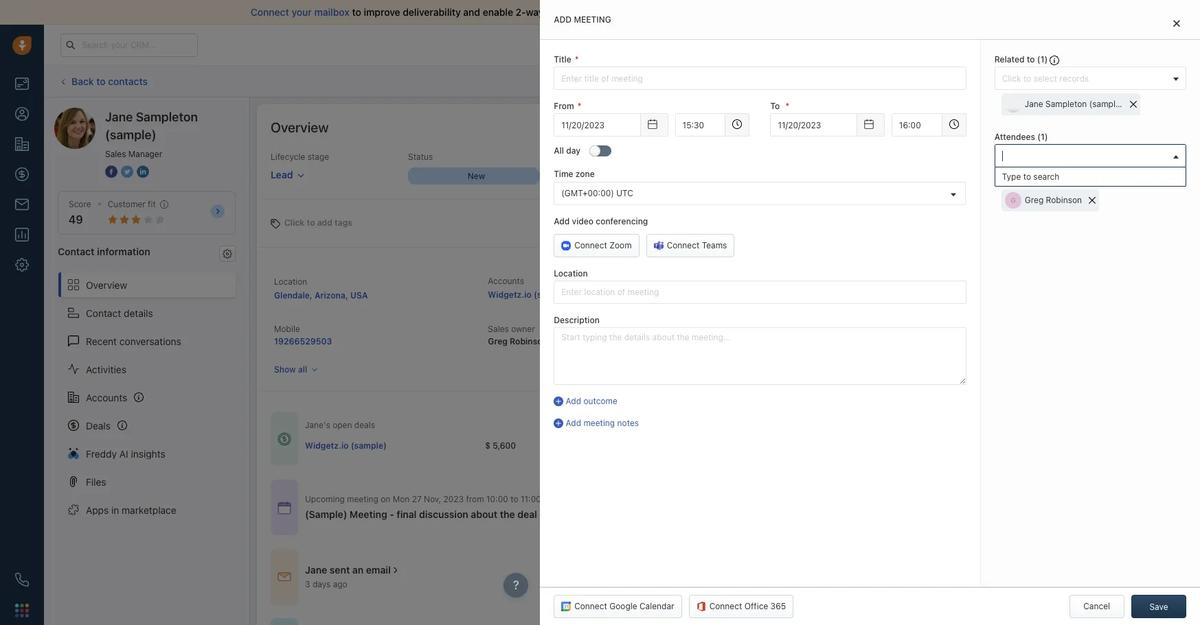 Task type: locate. For each thing, give the bounding box(es) containing it.
greg down accounts widgetz.io (sample)
[[488, 337, 508, 347]]

0 vertical spatial in
[[879, 40, 885, 49]]

add outcome
[[566, 396, 618, 407]]

1 vertical spatial in
[[111, 505, 119, 516]]

1 vertical spatial widgetz.io (sample) link
[[305, 440, 387, 452]]

0 vertical spatial click
[[635, 76, 654, 86]]

0 horizontal spatial overview
[[86, 279, 127, 291]]

utc
[[616, 188, 633, 198]]

ago down sent
[[333, 580, 347, 590]]

None search field
[[999, 149, 1169, 164]]

2 horizontal spatial email
[[1091, 172, 1112, 182]]

0 horizontal spatial location
[[274, 277, 307, 287]]

(sample) inside jane sampleton (sample) sales manager
[[105, 128, 156, 142]]

1
[[1041, 54, 1045, 65], [1041, 132, 1045, 142]]

deal inside the add deal button
[[1108, 76, 1125, 87]]

widgetz.io down jane's
[[305, 441, 349, 451]]

negotiation / lost link
[[923, 168, 1051, 185]]

1 vertical spatial ago
[[333, 580, 347, 590]]

tab panel
[[540, 0, 1200, 626]]

1 horizontal spatial days
[[713, 337, 733, 347]]

2 vertical spatial sales
[[488, 324, 509, 335]]

meeting up "meeting"
[[347, 495, 378, 505]]

widgetz.io up owner
[[488, 290, 532, 300]]

0 vertical spatial ago
[[735, 337, 750, 347]]

0 vertical spatial accounts
[[488, 276, 524, 287]]

1 vertical spatial 1
[[1041, 132, 1045, 142]]

2 horizontal spatial robinson
[[1046, 195, 1082, 206]]

jane inside "jane sent an email 3 days ago"
[[305, 565, 327, 577]]

accounts up owner
[[488, 276, 524, 287]]

to right back
[[96, 75, 106, 87]]

0 horizontal spatial greg
[[488, 337, 508, 347]]

365
[[771, 602, 786, 612]]

sent
[[330, 565, 350, 577]]

container_wx8msf4aqz5i3rn1 image left 3
[[278, 571, 291, 584]]

container_wx8msf4aqz5i3rn1 image
[[278, 433, 291, 447], [278, 571, 291, 584]]

0 vertical spatial attendees
[[995, 132, 1035, 142]]

location inside "location glendale, arizona, usa"
[[274, 277, 307, 287]]

1 up activities
[[1041, 54, 1045, 65]]

sales for sales activities
[[984, 76, 1005, 87]]

sales activities button
[[964, 70, 1070, 93], [964, 70, 1063, 93]]

created
[[702, 324, 733, 335]]

1 vertical spatial greg
[[924, 306, 942, 316]]

click right available.
[[635, 76, 654, 86]]

explore
[[941, 39, 971, 49]]

a
[[967, 287, 972, 298]]

jane sent an email 3 days ago
[[305, 565, 391, 590]]

2 horizontal spatial greg
[[1025, 195, 1044, 206]]

sales left owner
[[488, 324, 509, 335]]

add down add outcome
[[566, 419, 581, 429]]

sampleton
[[1046, 99, 1087, 109], [136, 110, 198, 124]]

days inside "jane sent an email 3 days ago"
[[313, 580, 331, 590]]

1 vertical spatial widgetz.io
[[305, 441, 349, 451]]

email
[[582, 6, 606, 18], [1091, 172, 1112, 182], [366, 565, 391, 577]]

dialog containing add meeting
[[540, 0, 1200, 626]]

days down created
[[713, 337, 733, 347]]

( up search at the right top
[[1038, 132, 1041, 142]]

0 horizontal spatial container_wx8msf4aqz5i3rn1 image
[[278, 501, 291, 515]]

robinson down a
[[945, 306, 981, 316]]

1 horizontal spatial click
[[635, 76, 654, 86]]

1 horizontal spatial /
[[1108, 171, 1110, 181]]

in
[[879, 40, 885, 49], [111, 505, 119, 516]]

0 vertical spatial robinson
[[1046, 195, 1082, 206]]

back to contacts
[[71, 75, 148, 87]]

0 vertical spatial container_wx8msf4aqz5i3rn1 image
[[278, 433, 291, 447]]

click left the add
[[284, 217, 305, 228]]

0 horizontal spatial greg robinson
[[924, 306, 981, 316]]

an right sent
[[352, 565, 364, 577]]

open
[[333, 421, 352, 431]]

contacted
[[584, 171, 626, 181]]

1 horizontal spatial accounts
[[488, 276, 524, 287]]

contact for contact information
[[58, 246, 95, 258]]

1 vertical spatial container_wx8msf4aqz5i3rn1 image
[[278, 571, 291, 584]]

(sample) inside accounts widgetz.io (sample)
[[534, 290, 570, 300]]

overview
[[271, 120, 329, 135], [86, 279, 127, 291]]

to left the add
[[307, 217, 315, 228]]

email inside "jane sent an email 3 days ago"
[[366, 565, 391, 577]]

an right get
[[1080, 172, 1089, 182]]

1 horizontal spatial widgetz.io (sample) link
[[488, 290, 570, 300]]

add left the video at the top of the page
[[554, 216, 570, 226]]

0 horizontal spatial /
[[1002, 171, 1004, 181]]

connect office 365
[[710, 602, 786, 612]]

widgetz.io (sample) link up owner
[[488, 290, 570, 300]]

(sample) for accounts widgetz.io (sample)
[[534, 290, 570, 300]]

jane down activities
[[1025, 99, 1043, 109]]

1 horizontal spatial robinson
[[945, 306, 981, 316]]

churned
[[1112, 171, 1147, 181]]

0 vertical spatial sampleton
[[1046, 99, 1087, 109]]

connect zoom button
[[554, 234, 639, 257]]

1 / from the left
[[1002, 171, 1004, 181]]

1 horizontal spatial greg
[[924, 306, 942, 316]]

(sample) down add deal
[[1089, 99, 1124, 109]]

jane down contacts
[[105, 110, 133, 124]]

lost
[[1007, 171, 1024, 181]]

meeting right sync
[[574, 14, 611, 25]]

ago down at
[[735, 337, 750, 347]]

container_wx8msf4aqz5i3rn1 image left upcoming at the left
[[278, 501, 291, 515]]

connect inside button
[[667, 240, 700, 251]]

add for add meeting
[[554, 14, 572, 25]]

contact
[[58, 246, 95, 258], [86, 307, 121, 319]]

1 horizontal spatial greg robinson
[[1025, 195, 1082, 206]]

2 vertical spatial days
[[313, 580, 331, 590]]

meeting for add meeting notes
[[584, 419, 615, 429]]

connect inside button
[[575, 602, 607, 612]]

to left discuss
[[1067, 287, 1075, 298]]

status
[[408, 152, 433, 162]]

1 vertical spatial days
[[713, 337, 733, 347]]

won
[[1088, 171, 1105, 181]]

0 horizontal spatial deal
[[518, 509, 537, 521]]

2 / from the left
[[1108, 171, 1110, 181]]

connect teams
[[667, 240, 727, 251]]

location down connect zoom "button"
[[554, 268, 588, 279]]

information
[[97, 246, 150, 258]]

1 vertical spatial greg robinson
[[924, 306, 981, 316]]

connect left 'google'
[[575, 602, 607, 612]]

1 horizontal spatial sales
[[488, 324, 509, 335]]

1 vertical spatial email
[[1091, 172, 1112, 182]]

contact for contact details
[[86, 307, 121, 319]]

attendees left will
[[1008, 172, 1047, 182]]

the down 10:00
[[500, 509, 515, 521]]

sampleton up manager
[[136, 110, 198, 124]]

at
[[735, 324, 743, 335]]

days right 21
[[898, 40, 915, 49]]

robinson down get
[[1046, 195, 1082, 206]]

connect for connect google calendar
[[575, 602, 607, 612]]

location up glendale,
[[274, 277, 307, 287]]

0 vertical spatial 1
[[1041, 54, 1045, 65]]

add up jane sampleton (sample)
[[1091, 76, 1106, 87]]

deal up jane sampleton (sample)
[[1108, 76, 1125, 87]]

negotiation / lost button
[[923, 168, 1051, 185]]

all
[[298, 365, 307, 375]]

robinson down owner
[[510, 337, 548, 347]]

1 horizontal spatial widgetz.io
[[488, 290, 532, 300]]

accounts inside accounts widgetz.io (sample)
[[488, 276, 524, 287]]

0 vertical spatial email
[[582, 6, 606, 18]]

sampleton for jane sampleton (sample) sales manager
[[136, 110, 198, 124]]

greg down type to search
[[1025, 195, 1044, 206]]

widgetz.io (sample) link down open
[[305, 440, 387, 452]]

accounts
[[488, 276, 524, 287], [86, 392, 127, 404]]

customer
[[108, 199, 145, 210]]

sales down related
[[984, 76, 1005, 87]]

zoom
[[610, 240, 632, 251]]

19266529503
[[274, 337, 332, 347]]

freddy ai insights
[[86, 448, 165, 460]]

Location text field
[[554, 281, 967, 304]]

container_wx8msf4aqz5i3rn1 image left widgetz.io (sample)
[[278, 433, 291, 447]]

greg inside tab panel
[[1025, 195, 1044, 206]]

greg robinson inside tab panel
[[1025, 195, 1082, 206]]

search
[[1034, 172, 1060, 182]]

enable
[[483, 6, 513, 18]]

1 container_wx8msf4aqz5i3rn1 image from the top
[[278, 433, 291, 447]]

cancel
[[1084, 602, 1110, 612]]

2 vertical spatial robinson
[[510, 337, 548, 347]]

1 horizontal spatial overview
[[271, 120, 329, 135]]

1 horizontal spatial ago
[[735, 337, 750, 347]]

to
[[352, 6, 361, 18], [1027, 54, 1035, 65], [96, 75, 106, 87], [656, 76, 664, 86], [1023, 172, 1031, 182], [307, 217, 315, 228], [1067, 287, 1075, 298], [511, 495, 518, 505]]

overview up lifecycle stage
[[271, 120, 329, 135]]

/ for churned
[[1108, 171, 1110, 181]]

to left refresh.
[[656, 76, 664, 86]]

1 horizontal spatial the
[[1109, 287, 1121, 298]]

1 vertical spatial sales
[[105, 149, 126, 159]]

2 vertical spatial email
[[366, 565, 391, 577]]

1 vertical spatial contact
[[86, 307, 121, 319]]

1 horizontal spatial an
[[1080, 172, 1089, 182]]

add left outcome
[[566, 396, 581, 407]]

2-
[[516, 6, 526, 18]]

new
[[468, 171, 485, 181]]

1 horizontal spatial deal
[[1108, 76, 1125, 87]]

container_wx8msf4aqz5i3rn1 image for jane's open deals
[[278, 433, 291, 447]]

None text field
[[675, 114, 726, 137]]

send email image
[[1064, 39, 1074, 51]]

meeting for add meeting
[[574, 14, 611, 25]]

/ right won
[[1108, 171, 1110, 181]]

improve
[[364, 6, 400, 18]]

49
[[69, 214, 83, 226]]

jane for jane sent an email 3 days ago
[[305, 565, 327, 577]]

0 horizontal spatial widgetz.io
[[305, 441, 349, 451]]

marketplace
[[122, 505, 176, 516]]

widgetz.io
[[488, 290, 532, 300], [305, 441, 349, 451]]

greg down scheduled
[[924, 306, 942, 316]]

0 vertical spatial sales
[[984, 76, 1005, 87]]

phone element
[[8, 567, 36, 594]]

location inside tab panel
[[554, 268, 588, 279]]

attendees for attendees ( 1 )
[[995, 132, 1035, 142]]

contacted link
[[537, 168, 665, 185]]

connect down the video at the top of the page
[[575, 240, 607, 251]]

sampleton inside jane sampleton (sample) sales manager
[[136, 110, 198, 124]]

49 button
[[69, 214, 83, 226]]

1 vertical spatial an
[[352, 565, 364, 577]]

meeting down outcome
[[584, 419, 615, 429]]

meeting right a
[[974, 287, 1005, 298]]

contact down 49
[[58, 246, 95, 258]]

) right related
[[1045, 54, 1048, 65]]

0 vertical spatial )
[[1045, 54, 1048, 65]]

1 horizontal spatial location
[[554, 268, 588, 279]]

/ left lost
[[1002, 171, 1004, 181]]

connect inside "button"
[[575, 240, 607, 251]]

from
[[554, 101, 574, 111]]

to inside option
[[1023, 172, 1031, 182]]

greg robinson down will
[[1025, 195, 1082, 206]]

container_wx8msf4aqz5i3rn1 image down the 11:00
[[539, 511, 548, 521]]

save
[[1150, 603, 1168, 613]]

add outcome link
[[554, 396, 967, 408]]

(sample) up description
[[534, 290, 570, 300]]

days right 3
[[313, 580, 331, 590]]

0 vertical spatial greg
[[1025, 195, 1044, 206]]

jane inside jane sampleton (sample) sales manager
[[105, 110, 133, 124]]

0 vertical spatial an
[[1080, 172, 1089, 182]]

robinson
[[1046, 195, 1082, 206], [945, 306, 981, 316], [510, 337, 548, 347]]

1 vertical spatial overview
[[86, 279, 127, 291]]

0 horizontal spatial days
[[313, 580, 331, 590]]

(sample) up manager
[[105, 128, 156, 142]]

type
[[1002, 172, 1021, 182]]

attendees up lost
[[995, 132, 1035, 142]]

) up search at the right top
[[1045, 132, 1048, 142]]

2 horizontal spatial sales
[[984, 76, 1005, 87]]

0 vertical spatial greg robinson
[[1025, 195, 1082, 206]]

back to contacts link
[[58, 71, 148, 92]]

and
[[463, 6, 480, 18]]

jane for jane sampleton (sample)
[[1025, 99, 1043, 109]]

1 ) from the top
[[1045, 54, 1048, 65]]

1 vertical spatial accounts
[[86, 392, 127, 404]]

1 vertical spatial )
[[1045, 132, 1048, 142]]

10:00
[[486, 495, 508, 505]]

an inside tab panel
[[1080, 172, 1089, 182]]

greg robinson
[[1025, 195, 1082, 206], [924, 306, 981, 316]]

sales activities button down related
[[964, 70, 1063, 93]]

0 vertical spatial widgetz.io
[[488, 290, 532, 300]]

0 horizontal spatial sampleton
[[136, 110, 198, 124]]

0 vertical spatial days
[[898, 40, 915, 49]]

connect for connect office 365
[[710, 602, 742, 612]]

the right discuss
[[1109, 287, 1121, 298]]

accounts down activities
[[86, 392, 127, 404]]

(sample) inside tab panel
[[1089, 99, 1124, 109]]

0 vertical spatial overview
[[271, 120, 329, 135]]

attendees for attendees will get an email invitation
[[1008, 172, 1047, 182]]

greg robinson down scheduled
[[924, 306, 981, 316]]

container_wx8msf4aqz5i3rn1 image
[[278, 501, 291, 515], [539, 511, 548, 521]]

connect left teams
[[667, 240, 700, 251]]

Search your CRM... text field
[[60, 33, 198, 57]]

None text field
[[892, 114, 942, 137]]

arizona,
[[315, 291, 348, 301]]

sampleton down click to select records search box
[[1046, 99, 1087, 109]]

add inside add meeting notes link
[[566, 419, 581, 429]]

-
[[390, 509, 394, 521]]

deal down the 11:00
[[518, 509, 537, 521]]

1 horizontal spatial container_wx8msf4aqz5i3rn1 image
[[539, 511, 548, 521]]

1 horizontal spatial email
[[582, 6, 606, 18]]

0 vertical spatial deal
[[1108, 76, 1125, 87]]

add inside button
[[1091, 76, 1106, 87]]

your
[[292, 6, 312, 18]]

dialog
[[540, 0, 1200, 626]]

connect left office
[[710, 602, 742, 612]]

2 horizontal spatial days
[[898, 40, 915, 49]]

connect google calendar
[[575, 602, 674, 612]]

overview up contact details
[[86, 279, 127, 291]]

sampleton inside tab panel
[[1046, 99, 1087, 109]]

cell
[[845, 433, 1025, 461]]

jane up 3
[[305, 565, 327, 577]]

lifecycle
[[271, 152, 305, 162]]

to right type on the right top of the page
[[1023, 172, 1031, 182]]

0 horizontal spatial click
[[284, 217, 305, 228]]

office
[[745, 602, 768, 612]]

0 horizontal spatial robinson
[[510, 337, 548, 347]]

)
[[1045, 54, 1048, 65], [1045, 132, 1048, 142]]

-- text field
[[771, 114, 857, 137]]

0 horizontal spatial an
[[352, 565, 364, 577]]

add right the way at the left top of the page
[[554, 14, 572, 25]]

robinson inside the sales owner greg robinson
[[510, 337, 548, 347]]

robinson inside tab panel
[[1046, 195, 1082, 206]]

connect inside button
[[710, 602, 742, 612]]

(sample)
[[1089, 99, 1124, 109], [105, 128, 156, 142], [534, 290, 570, 300], [351, 441, 387, 451]]

1 up search at the right top
[[1041, 132, 1045, 142]]

0 horizontal spatial sales
[[105, 149, 126, 159]]

1 horizontal spatial sampleton
[[1046, 99, 1087, 109]]

tab panel containing add meeting
[[540, 0, 1200, 626]]

to
[[771, 101, 780, 111]]

click
[[635, 76, 654, 86], [284, 217, 305, 228]]

0 vertical spatial contact
[[58, 246, 95, 258]]

0 horizontal spatial the
[[500, 509, 515, 521]]

in left 21
[[879, 40, 885, 49]]

0 vertical spatial widgetz.io (sample) link
[[488, 290, 570, 300]]

0 horizontal spatial email
[[366, 565, 391, 577]]

1 vertical spatial sampleton
[[136, 110, 198, 124]]

container_wx8msf4aqz5i3rn1 image for jane sent an email
[[278, 571, 291, 584]]

1 vertical spatial click
[[284, 217, 305, 228]]

widgetz.io inside accounts widgetz.io (sample)
[[488, 290, 532, 300]]

discussion
[[419, 509, 468, 521]]

trial
[[843, 40, 857, 49]]

sales inside the sales owner greg robinson
[[488, 324, 509, 335]]

about
[[471, 509, 498, 521]]

in right 'apps'
[[111, 505, 119, 516]]

0 horizontal spatial ago
[[333, 580, 347, 590]]

an inside "jane sent an email 3 days ago"
[[352, 565, 364, 577]]

( up activities
[[1037, 54, 1041, 65]]

2 vertical spatial greg
[[488, 337, 508, 347]]

add for add deal
[[1091, 76, 1106, 87]]

days
[[898, 40, 915, 49], [713, 337, 733, 347], [313, 580, 331, 590]]

row
[[305, 432, 1025, 461]]

meeting
[[350, 509, 387, 521]]

add inside add outcome "link"
[[566, 396, 581, 407]]

1 vertical spatial attendees
[[1008, 172, 1047, 182]]

2 container_wx8msf4aqz5i3rn1 image from the top
[[278, 571, 291, 584]]

contact up recent
[[86, 307, 121, 319]]

0 horizontal spatial accounts
[[86, 392, 127, 404]]

close image
[[1174, 19, 1180, 27]]

to right related
[[1027, 54, 1035, 65]]

sales up the facebook circled image
[[105, 149, 126, 159]]



Task type: vqa. For each thing, say whether or not it's contained in the screenshot.
the middle container_WX8MsF4aQZ5i3RN1 icon
no



Task type: describe. For each thing, give the bounding box(es) containing it.
twitter circled image
[[121, 165, 133, 179]]

row containing widgetz.io (sample)
[[305, 432, 1025, 461]]

click to add tags
[[284, 217, 352, 228]]

stage
[[308, 152, 329, 162]]

add deal button
[[1070, 70, 1132, 93]]

Start typing the details about the meeting... text field
[[554, 328, 967, 385]]

attendees ( 1 )
[[995, 132, 1048, 142]]

connect left your
[[251, 6, 289, 18]]

facebook circled image
[[105, 165, 117, 179]]

(sample)
[[305, 509, 347, 521]]

files
[[86, 477, 106, 488]]

19266529503 link
[[274, 337, 332, 347]]

add video conferencing
[[554, 216, 648, 226]]

add meeting notes
[[566, 419, 639, 429]]

(gmt+00:00) utc link
[[555, 182, 965, 204]]

/ for lost
[[1002, 171, 1004, 181]]

meeting for upcoming meeting on mon 27 nov, 2023 from 10:00 to 11:00
[[347, 495, 378, 505]]

linkedin circled image
[[137, 165, 149, 179]]

conversations.
[[609, 6, 675, 18]]

sales activities button down the related to ( 1 )
[[964, 70, 1070, 93]]

connect teams button
[[646, 234, 735, 257]]

deals
[[86, 420, 111, 432]]

scheduled a meeting later with jane to discuss the requirements
[[924, 287, 1175, 298]]

Click to select records search field
[[999, 72, 1169, 86]]

final
[[397, 509, 417, 521]]

(sample) for jane sampleton (sample) sales manager
[[105, 128, 156, 142]]

accounts for accounts
[[86, 392, 127, 404]]

connect google calendar button
[[554, 596, 682, 619]]

days for email
[[313, 580, 331, 590]]

later
[[1008, 287, 1025, 298]]

upcoming meeting on mon 27 nov, 2023 from 10:00 to 11:00
[[305, 495, 541, 505]]

1 vertical spatial deal
[[518, 509, 537, 521]]

cancel button
[[1070, 596, 1124, 619]]

add for add outcome
[[566, 396, 581, 407]]

connect office 365 button
[[689, 596, 794, 619]]

-- text field
[[554, 114, 641, 137]]

time zone
[[554, 169, 595, 180]]

(gmt+00:00)
[[561, 188, 614, 198]]

glendale,
[[274, 291, 312, 301]]

insights
[[131, 448, 165, 460]]

sales inside jane sampleton (sample) sales manager
[[105, 149, 126, 159]]

days inside the created at 12 days ago
[[713, 337, 733, 347]]

emails
[[702, 276, 727, 287]]

ago inside the created at 12 days ago
[[735, 337, 750, 347]]

related to ( 1 )
[[995, 54, 1050, 65]]

11:00
[[521, 495, 541, 505]]

way
[[526, 6, 544, 18]]

0 vertical spatial the
[[1109, 287, 1121, 298]]

1 vertical spatial the
[[500, 509, 515, 521]]

notes
[[617, 419, 639, 429]]

save button
[[1132, 596, 1187, 619]]

tags
[[335, 217, 352, 228]]

with
[[1027, 287, 1044, 298]]

to right mailbox
[[352, 6, 361, 18]]

deliverability
[[403, 6, 461, 18]]

0 vertical spatial (
[[1037, 54, 1041, 65]]

conversations
[[119, 336, 181, 347]]

12
[[702, 337, 711, 347]]

sales for sales owner greg robinson
[[488, 324, 509, 335]]

time
[[554, 169, 573, 180]]

1 horizontal spatial in
[[879, 40, 885, 49]]

owner
[[511, 324, 535, 335]]

Title text field
[[554, 67, 967, 90]]

accounts for accounts widgetz.io (sample)
[[488, 276, 524, 287]]

lifecycle stage
[[271, 152, 329, 162]]

1 vertical spatial (
[[1038, 132, 1041, 142]]

explore plans
[[941, 39, 994, 49]]

widgetz.io (sample)
[[305, 441, 387, 451]]

location for location
[[554, 268, 588, 279]]

video
[[572, 216, 594, 226]]

location for location glendale, arizona, usa
[[274, 277, 307, 287]]

widgetz.io inside widgetz.io (sample) link
[[305, 441, 349, 451]]

days for in
[[898, 40, 915, 49]]

0 horizontal spatial in
[[111, 505, 119, 516]]

to left the 11:00
[[511, 495, 518, 505]]

usa
[[350, 291, 368, 301]]

ago inside "jane sent an email 3 days ago"
[[333, 580, 347, 590]]

(sample) for jane sampleton (sample)
[[1089, 99, 1124, 109]]

add meeting
[[554, 14, 611, 25]]

5,600
[[493, 441, 516, 451]]

negotiation
[[953, 171, 1000, 181]]

0 horizontal spatial widgetz.io (sample) link
[[305, 440, 387, 452]]

jane for jane sampleton (sample) sales manager
[[105, 110, 133, 124]]

contact information
[[58, 246, 150, 258]]

updates
[[561, 76, 594, 86]]

connect for connect teams
[[667, 240, 700, 251]]

lead
[[271, 169, 293, 181]]

back
[[71, 75, 94, 87]]

apps in marketplace
[[86, 505, 176, 516]]

add for add meeting notes
[[566, 419, 581, 429]]

new link
[[408, 168, 537, 185]]

greg inside the sales owner greg robinson
[[488, 337, 508, 347]]

recent conversations
[[86, 336, 181, 347]]

recent
[[86, 336, 117, 347]]

requirements
[[1123, 287, 1175, 298]]

plans
[[973, 39, 994, 49]]

connect for connect zoom
[[575, 240, 607, 251]]

27
[[412, 495, 422, 505]]

freshworks switcher image
[[15, 604, 29, 618]]

from
[[466, 495, 484, 505]]

scheduled
[[924, 287, 965, 298]]

teams
[[702, 240, 727, 251]]

add deal
[[1091, 76, 1125, 87]]

calendar
[[640, 602, 674, 612]]

mng settings image
[[223, 249, 232, 259]]

won / churned
[[1088, 171, 1147, 181]]

description
[[554, 315, 600, 326]]

phone image
[[15, 574, 29, 587]]

available.
[[596, 76, 632, 86]]

21
[[888, 40, 896, 49]]

sampleton for jane sampleton (sample)
[[1046, 99, 1087, 109]]

jane right the with
[[1046, 287, 1064, 298]]

email inside tab panel
[[1091, 172, 1112, 182]]

add for add video conferencing
[[554, 216, 570, 226]]

won / churned button
[[1051, 168, 1180, 185]]

google
[[610, 602, 637, 612]]

score 49
[[69, 199, 91, 226]]

jane's
[[305, 421, 330, 431]]

contact details
[[86, 307, 153, 319]]

mailbox
[[314, 6, 350, 18]]

type to search option
[[995, 168, 1186, 186]]

add
[[317, 217, 332, 228]]

to inside tab panel
[[1027, 54, 1035, 65]]

ai
[[119, 448, 128, 460]]

(sample) down deals
[[351, 441, 387, 451]]

your
[[825, 40, 841, 49]]

all day
[[554, 146, 581, 156]]

invitation
[[1114, 172, 1150, 182]]

$ 5,600
[[485, 441, 516, 451]]

1 vertical spatial robinson
[[945, 306, 981, 316]]

apps
[[86, 505, 109, 516]]

show all
[[274, 365, 307, 375]]

connect zoom
[[575, 240, 632, 251]]

will
[[1050, 172, 1062, 182]]

2 ) from the top
[[1045, 132, 1048, 142]]

activities
[[86, 364, 126, 376]]



